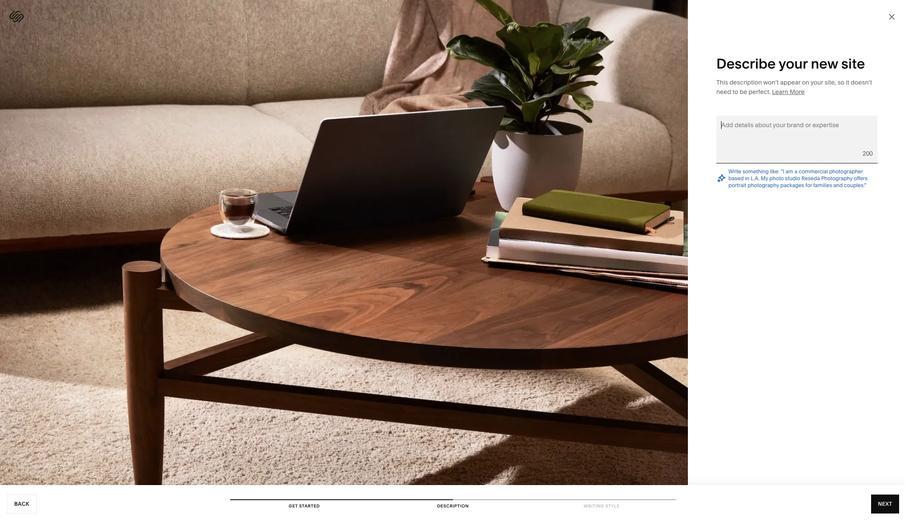 Task type: vqa. For each thing, say whether or not it's contained in the screenshot.
the your in 'Paragraphs are typically used for text sections. Changes affect all paragraphs on your site.'
no



Task type: describe. For each thing, give the bounding box(es) containing it.
photo
[[770, 175, 784, 182]]

photography
[[748, 182, 779, 188]]

it
[[846, 78, 850, 86]]

new
[[811, 55, 838, 72]]

packages
[[781, 182, 804, 188]]

something
[[743, 168, 769, 175]]

couples."
[[844, 182, 867, 188]]

and
[[834, 182, 843, 188]]

describe your new site
[[717, 55, 865, 72]]

get
[[289, 504, 298, 508]]

am
[[786, 168, 794, 175]]

started
[[299, 504, 320, 508]]

based
[[729, 175, 744, 182]]

my
[[761, 175, 768, 182]]

"i
[[781, 168, 785, 175]]

families
[[813, 182, 832, 188]]

so
[[838, 78, 845, 86]]

200
[[863, 150, 873, 157]]

laptop on table image
[[0, 0, 688, 485]]

writing style
[[584, 504, 620, 508]]

Add details about your brand or expertise text field
[[721, 120, 858, 158]]

to
[[733, 88, 738, 96]]

l.a.
[[751, 175, 760, 182]]

site,
[[825, 78, 836, 86]]

appear
[[780, 78, 801, 86]]

learn more
[[772, 88, 805, 96]]

this description won't appear on your site, so it doesn't need to be perfect.
[[717, 78, 872, 96]]

like:
[[770, 168, 780, 175]]

in
[[745, 175, 750, 182]]

more
[[790, 88, 805, 96]]

site
[[842, 55, 865, 72]]

write something like: "i am a commercial photographer based in l.a. my photo studio reseda photography offers portrait photography packages for families and couples."
[[729, 168, 868, 188]]

offers
[[854, 175, 868, 182]]



Task type: locate. For each thing, give the bounding box(es) containing it.
description
[[437, 504, 469, 508]]

won't
[[763, 78, 779, 86]]

photography
[[821, 175, 853, 182]]

style
[[606, 504, 620, 508]]

be
[[740, 88, 747, 96]]

back button
[[7, 495, 37, 514]]

this
[[717, 78, 728, 86]]

portrait
[[729, 182, 747, 188]]

1 horizontal spatial your
[[811, 78, 823, 86]]

your right on in the right of the page
[[811, 78, 823, 86]]

back
[[14, 501, 29, 507]]

0 horizontal spatial your
[[779, 55, 808, 72]]

writing
[[584, 504, 604, 508]]

1 vertical spatial your
[[811, 78, 823, 86]]

describe
[[717, 55, 776, 72]]

get started
[[289, 504, 320, 508]]

doesn't
[[851, 78, 872, 86]]

0 vertical spatial your
[[779, 55, 808, 72]]

your up the appear
[[779, 55, 808, 72]]

your
[[779, 55, 808, 72], [811, 78, 823, 86]]

on
[[802, 78, 810, 86]]

for
[[806, 182, 812, 188]]

reseda
[[802, 175, 820, 182]]

photographer
[[829, 168, 863, 175]]

learn
[[772, 88, 788, 96]]

your inside this description won't appear on your site, so it doesn't need to be perfect.
[[811, 78, 823, 86]]

description
[[730, 78, 762, 86]]

write
[[729, 168, 742, 175]]

next button
[[871, 495, 899, 514]]

need
[[717, 88, 731, 96]]

next
[[878, 501, 893, 507]]

commercial
[[799, 168, 828, 175]]

a
[[795, 168, 798, 175]]

learn more link
[[772, 88, 805, 96]]

perfect.
[[749, 88, 771, 96]]

studio
[[785, 175, 801, 182]]



